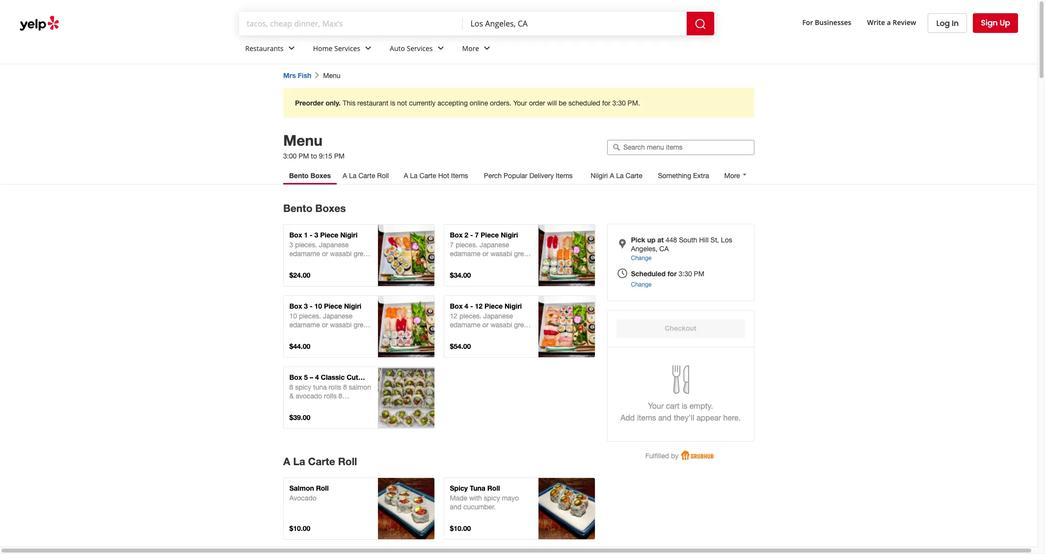 Task type: locate. For each thing, give the bounding box(es) containing it.
your inside preorder only. this restaurant is not currently accepting online orders. your order will be scheduled for 3:30 pm.
[[513, 99, 527, 107]]

a inside menu
[[283, 456, 290, 468]]

1 horizontal spatial menu
[[323, 71, 341, 79]]

is
[[390, 99, 395, 107], [682, 402, 688, 410]]

24 chevron down v2 image
[[286, 42, 297, 54], [362, 42, 374, 54], [481, 42, 493, 54]]

2 24 chevron down v2 image from the left
[[362, 42, 374, 54]]

0 horizontal spatial menu
[[283, 132, 323, 149]]

boxes down 9:15
[[311, 171, 331, 180]]

2 services from the left
[[407, 43, 433, 53]]

preorder only. this restaurant is not currently accepting online orders. your order will be scheduled for 3:30 pm.
[[295, 99, 640, 107]]

roll inside salmon roll avocado
[[316, 484, 329, 492]]

add for box 1 - 3 piece nigiri
[[388, 247, 401, 255]]

24 cart image for box 1 - 3 piece nigiri
[[400, 256, 412, 268]]

1 vertical spatial bento boxes
[[283, 202, 346, 215]]

items right hot
[[451, 172, 468, 180]]

spicy tuna roll made with spicy mayo and cucumber.
[[450, 484, 519, 511]]

ca
[[660, 245, 669, 253]]

448
[[666, 236, 678, 244]]

0 horizontal spatial your
[[513, 99, 527, 107]]

3:30
[[613, 99, 626, 107], [679, 270, 692, 278]]

3:30 left pm.
[[613, 99, 626, 107]]

0 horizontal spatial 4
[[315, 373, 319, 381]]

for
[[602, 99, 611, 107], [668, 270, 677, 278]]

1 change button from the top
[[631, 254, 652, 263]]

menu inside the menu 3:00 pm to 9:15 pm
[[283, 132, 323, 149]]

piece right '7'
[[481, 231, 499, 239]]

to for spicy tuna roll
[[564, 500, 570, 508]]

24 chevron down v2 image for home services
[[362, 42, 374, 54]]

bento boxes tab list
[[283, 167, 754, 185]]

1 vertical spatial 3
[[304, 302, 308, 310]]

a la carte roll
[[343, 172, 389, 180], [283, 456, 357, 468]]

your up items
[[648, 402, 664, 410]]

box left 12
[[450, 302, 463, 310]]

menu
[[323, 71, 341, 79], [283, 132, 323, 149]]

pm right 9:15
[[334, 152, 345, 160]]

1 vertical spatial and
[[450, 503, 462, 511]]

1 items from the left
[[451, 172, 468, 180]]

nigiri for box 2 - 7 piece nigiri
[[501, 231, 518, 239]]

piece
[[321, 231, 339, 239], [481, 231, 499, 239], [324, 302, 343, 310], [485, 302, 503, 310]]

your left order
[[513, 99, 527, 107]]

1 horizontal spatial and
[[659, 413, 672, 422]]

at
[[658, 236, 664, 244]]

3:00
[[283, 152, 297, 160]]

box 3 - 10 piece nigiri
[[290, 302, 362, 310]]

menu right fish
[[323, 71, 341, 79]]

services
[[334, 43, 360, 53], [407, 43, 433, 53]]

is right the cart
[[682, 402, 688, 410]]

1 horizontal spatial your
[[648, 402, 664, 410]]

- right 2
[[471, 231, 473, 239]]

to for box 4 - 12 piece nigiri
[[564, 318, 570, 326]]

checkout button
[[617, 320, 745, 338]]

la
[[349, 172, 357, 180], [410, 172, 418, 180], [616, 172, 624, 180], [293, 456, 305, 468]]

0 horizontal spatial 24 chevron down v2 image
[[286, 42, 297, 54]]

1 change from the top
[[631, 255, 652, 262]]

- right 1
[[310, 231, 313, 239]]

1 vertical spatial change button
[[631, 280, 652, 289]]

tuna
[[470, 484, 486, 492]]

add inside your cart is empty. add items and they'll appear here.
[[621, 413, 635, 422]]

24 cart image
[[400, 256, 412, 268], [400, 327, 412, 339], [400, 510, 412, 521], [561, 510, 573, 521]]

menu up the 3:00
[[283, 132, 323, 149]]

bento boxes inside tab list
[[289, 171, 331, 180]]

1 vertical spatial menu
[[283, 132, 323, 149]]

add to cart for box 3 - 10 piece nigiri
[[388, 318, 424, 326]]

0 horizontal spatial 3:30
[[613, 99, 626, 107]]

0 vertical spatial a la carte roll
[[343, 172, 389, 180]]

your inside your cart is empty. add items and they'll appear here.
[[648, 402, 664, 410]]

0 vertical spatial menu
[[323, 71, 341, 79]]

nigiri right 1
[[341, 231, 358, 239]]

1 services from the left
[[334, 43, 360, 53]]

and inside your cart is empty. add items and they'll appear here.
[[659, 413, 672, 422]]

avocado
[[290, 494, 317, 502]]

services left 24 chevron down v2 icon
[[407, 43, 433, 53]]

auto services link
[[382, 35, 454, 64]]

change down scheduled
[[631, 281, 652, 288]]

to
[[311, 152, 317, 160], [403, 247, 409, 255], [564, 247, 570, 255], [403, 318, 409, 326], [564, 318, 570, 326], [403, 389, 409, 397], [403, 500, 409, 508], [564, 500, 570, 508]]

bento boxes up 1
[[283, 202, 346, 215]]

and down the cart
[[659, 413, 672, 422]]

nigiri right 12
[[505, 302, 522, 310]]

10
[[315, 302, 322, 310]]

24 chevron down v2 image for more
[[481, 42, 493, 54]]

not
[[397, 99, 407, 107]]

1 vertical spatial bento
[[283, 202, 313, 215]]

home
[[313, 43, 333, 53]]

0 vertical spatial boxes
[[311, 171, 331, 180]]

items
[[637, 413, 657, 422]]

$10.00 for spicy
[[450, 524, 471, 533]]

a la carte roll inside menu
[[283, 456, 357, 468]]

box up the rolls
[[290, 373, 302, 381]]

0 horizontal spatial items
[[451, 172, 468, 180]]

roll
[[377, 172, 389, 180], [338, 456, 357, 468], [316, 484, 329, 492], [488, 484, 500, 492]]

box for box 2 - 7 piece nigiri
[[450, 231, 463, 239]]

1 vertical spatial is
[[682, 402, 688, 410]]

0 vertical spatial bento boxes
[[289, 171, 331, 180]]

is inside preorder only. this restaurant is not currently accepting online orders. your order will be scheduled for 3:30 pm.
[[390, 99, 395, 107]]

2 horizontal spatial 24 chevron down v2 image
[[481, 42, 493, 54]]

add for box 2 - 7 piece nigiri
[[549, 247, 562, 255]]

box left 1
[[290, 231, 302, 239]]

and down the made
[[450, 503, 462, 511]]

2 change from the top
[[631, 281, 652, 288]]

3 right 1
[[315, 231, 319, 239]]

boxes up box 1 - 3 piece nigiri
[[315, 202, 346, 215]]

1 horizontal spatial 24 chevron down v2 image
[[362, 42, 374, 54]]

- left 12
[[471, 302, 473, 310]]

Search menu items text field
[[624, 143, 750, 152]]

pm down hill
[[694, 270, 705, 278]]

piece right 10
[[324, 302, 343, 310]]

change for scheduled for
[[631, 281, 652, 288]]

1 horizontal spatial 3:30
[[679, 270, 692, 278]]

1 vertical spatial boxes
[[315, 202, 346, 215]]

pm right the 3:00
[[299, 152, 309, 160]]

24 cart image for box 3 - 10 piece nigiri
[[400, 327, 412, 339]]

4 left 12
[[465, 302, 469, 310]]

sign up link
[[973, 13, 1018, 33]]

24 cart image
[[561, 256, 573, 268], [561, 327, 573, 339], [400, 399, 412, 410]]

bento down the 3:00
[[289, 171, 309, 180]]

services for home services
[[334, 43, 360, 53]]

your
[[513, 99, 527, 107], [648, 402, 664, 410]]

box 1 - 3 piece nigiri
[[290, 231, 358, 239]]

and
[[659, 413, 672, 422], [450, 503, 462, 511]]

$10.00 down cucumber.
[[450, 524, 471, 533]]

search image
[[695, 18, 706, 30]]

0 vertical spatial your
[[513, 99, 527, 107]]

add to cart
[[388, 247, 424, 255], [549, 247, 585, 255], [388, 318, 424, 326], [549, 318, 585, 326], [388, 389, 424, 397], [388, 500, 424, 508], [549, 500, 585, 508]]

add to cart for box 4 - 12 piece nigiri
[[549, 318, 585, 326]]

24 chevron down v2 image inside restaurants link
[[286, 42, 297, 54]]

cut
[[347, 373, 359, 381]]

change button down angeles,
[[631, 254, 652, 263]]

sign
[[981, 17, 998, 28]]

1 horizontal spatial for
[[668, 270, 677, 278]]

change button
[[631, 254, 652, 263], [631, 280, 652, 289]]

menu for menu
[[323, 71, 341, 79]]

1 horizontal spatial $10.00
[[450, 524, 471, 533]]

- left 10
[[310, 302, 313, 310]]

1 vertical spatial 24 cart image
[[561, 327, 573, 339]]

carte inside menu
[[308, 456, 335, 468]]

cart for box 1 - 3 piece nigiri
[[411, 247, 424, 255]]

1 horizontal spatial 4
[[465, 302, 469, 310]]

change down angeles,
[[631, 255, 652, 262]]

cucumber.
[[464, 503, 496, 511]]

bento boxes down 9:15
[[289, 171, 331, 180]]

for inside preorder only. this restaurant is not currently accepting online orders. your order will be scheduled for 3:30 pm.
[[602, 99, 611, 107]]

3 left 10
[[304, 302, 308, 310]]

1 horizontal spatial items
[[556, 172, 573, 180]]

- for 10
[[310, 302, 313, 310]]

$54.00
[[450, 342, 471, 351]]

piece right 12
[[485, 302, 503, 310]]

your cart is empty. add items and they'll appear here.
[[621, 402, 741, 422]]

0 vertical spatial 4
[[465, 302, 469, 310]]

to inside the menu 3:00 pm to 9:15 pm
[[311, 152, 317, 160]]

bento boxes
[[289, 171, 331, 180], [283, 202, 346, 215]]

1 vertical spatial a la carte roll
[[283, 456, 357, 468]]

0 vertical spatial bento
[[289, 171, 309, 180]]

los
[[721, 236, 733, 244]]

roll inside bento boxes tab list
[[377, 172, 389, 180]]

1 vertical spatial change
[[631, 281, 652, 288]]

0 vertical spatial change button
[[631, 254, 652, 263]]

–
[[310, 373, 314, 381]]

0 vertical spatial change
[[631, 255, 652, 262]]

box for box 3 - 10 piece nigiri
[[290, 302, 302, 310]]

mrs fish link
[[283, 71, 311, 79]]

orders.
[[490, 99, 512, 107]]

0 vertical spatial 3
[[315, 231, 319, 239]]

0 horizontal spatial 3
[[304, 302, 308, 310]]

1 $10.00 from the left
[[290, 524, 311, 533]]

is inside your cart is empty. add items and they'll appear here.
[[682, 402, 688, 410]]

3:30 down the 448 south hill st, los angeles, ca
[[679, 270, 692, 278]]

box 2 - 7 piece nigiri
[[450, 231, 518, 239]]

nigiri for box 4 - 12 piece nigiri
[[505, 302, 522, 310]]

a up salmon
[[283, 456, 290, 468]]

in
[[952, 17, 959, 29]]

0 vertical spatial is
[[390, 99, 395, 107]]

menu 3:00 pm to 9:15 pm
[[283, 132, 345, 160]]

perch popular delivery items
[[484, 172, 573, 180]]

spicy
[[450, 484, 468, 492]]

1 horizontal spatial is
[[682, 402, 688, 410]]

2 $10.00 from the left
[[450, 524, 471, 533]]

bento inside bento boxes tab list
[[289, 171, 309, 180]]

4 right – at the bottom left of the page
[[315, 373, 319, 381]]

$10.00 down avocado
[[290, 524, 311, 533]]

carte
[[359, 172, 375, 180], [420, 172, 436, 180], [626, 172, 643, 180], [308, 456, 335, 468]]

nigiri right 10
[[344, 302, 362, 310]]

24 chevron down v2 image right more at the left top
[[481, 42, 493, 54]]

change
[[631, 255, 652, 262], [631, 281, 652, 288]]

items
[[451, 172, 468, 180], [556, 172, 573, 180]]

0 vertical spatial and
[[659, 413, 672, 422]]

menu
[[283, 193, 604, 554]]

24 chevron down v2 image for restaurants
[[286, 42, 297, 54]]

write a review
[[867, 17, 916, 27]]

perch
[[484, 172, 502, 180]]

more link
[[454, 35, 501, 64]]

nilgiri
[[591, 172, 608, 180]]

nigiri for box 3 - 10 piece nigiri
[[344, 302, 362, 310]]

cart
[[411, 247, 424, 255], [572, 247, 585, 255], [411, 318, 424, 326], [572, 318, 585, 326], [411, 389, 424, 397], [411, 500, 424, 508], [572, 500, 585, 508]]

24 chevron down v2 image inside home services link
[[362, 42, 374, 54]]

piece for 7
[[481, 231, 499, 239]]

piece right 1
[[321, 231, 339, 239]]

mrs
[[283, 71, 296, 79]]

here.
[[724, 413, 741, 422]]

preorder
[[295, 99, 324, 107]]

3
[[315, 231, 319, 239], [304, 302, 308, 310]]

services right home
[[334, 43, 360, 53]]

24 chevron down v2 image up mrs
[[286, 42, 297, 54]]

this
[[343, 99, 356, 107]]

1 24 chevron down v2 image from the left
[[286, 42, 297, 54]]

boxes
[[311, 171, 331, 180], [315, 202, 346, 215]]

nigiri right '7'
[[501, 231, 518, 239]]

0 vertical spatial 24 cart image
[[561, 256, 573, 268]]

box inside box 5 – 4 classic cut rolls (32 pieces)
[[290, 373, 302, 381]]

1 vertical spatial 4
[[315, 373, 319, 381]]

items right the delivery
[[556, 172, 573, 180]]

auto
[[390, 43, 405, 53]]

add for box 5 – 4 classic cut rolls (32 pieces)
[[388, 389, 401, 397]]

home services link
[[305, 35, 382, 64]]

0 horizontal spatial for
[[602, 99, 611, 107]]

box for box 4 - 12 piece nigiri
[[450, 302, 463, 310]]

cart for box 3 - 10 piece nigiri
[[411, 318, 424, 326]]

bento up 1
[[283, 202, 313, 215]]

0 horizontal spatial pm
[[299, 152, 309, 160]]

add to cart for box 1 - 3 piece nigiri
[[388, 247, 424, 255]]

0 horizontal spatial $10.00
[[290, 524, 311, 533]]

something
[[658, 172, 691, 180]]

box left 10
[[290, 302, 302, 310]]

bento inside menu
[[283, 202, 313, 215]]

pm
[[299, 152, 309, 160], [334, 152, 345, 160], [694, 270, 705, 278]]

  text field
[[471, 18, 679, 29]]

tacos, cheap dinner, Max's text field
[[247, 18, 455, 29]]

24 chevron down v2 image inside more "link"
[[481, 42, 493, 54]]

1 horizontal spatial pm
[[334, 152, 345, 160]]

add for box 3 - 10 piece nigiri
[[388, 318, 401, 326]]

0 horizontal spatial and
[[450, 503, 462, 511]]

box left 2
[[450, 231, 463, 239]]

24 chevron down v2 image left auto on the top
[[362, 42, 374, 54]]

- for 12
[[471, 302, 473, 310]]

add
[[388, 247, 401, 255], [549, 247, 562, 255], [388, 318, 401, 326], [549, 318, 562, 326], [388, 389, 401, 397], [621, 413, 635, 422], [388, 500, 401, 508], [549, 500, 562, 508]]

1 vertical spatial 3:30
[[679, 270, 692, 278]]

scheduled
[[631, 270, 666, 278]]

-
[[310, 231, 313, 239], [471, 231, 473, 239], [310, 302, 313, 310], [471, 302, 473, 310]]

for
[[803, 17, 813, 27]]

2 horizontal spatial pm
[[694, 270, 705, 278]]

salmon roll avocado
[[290, 484, 329, 502]]

2 change button from the top
[[631, 280, 652, 289]]

to for salmon roll
[[403, 500, 409, 508]]

up
[[648, 236, 656, 244]]

only.
[[326, 99, 341, 107]]

3 24 chevron down v2 image from the left
[[481, 42, 493, 54]]

0 horizontal spatial is
[[390, 99, 395, 107]]

change button down scheduled
[[631, 280, 652, 289]]

0 vertical spatial 3:30
[[613, 99, 626, 107]]

address, neighborhood, city, state or zip text field
[[471, 18, 679, 29]]

0 vertical spatial for
[[602, 99, 611, 107]]

2 vertical spatial 24 cart image
[[400, 399, 412, 410]]

currently
[[409, 99, 436, 107]]

is left not
[[390, 99, 395, 107]]

1 horizontal spatial services
[[407, 43, 433, 53]]

1 vertical spatial your
[[648, 402, 664, 410]]

None search field
[[239, 12, 726, 35]]

to for box 3 - 10 piece nigiri
[[403, 318, 409, 326]]

appear
[[697, 413, 722, 422]]

a
[[887, 17, 891, 27]]

la inside menu
[[293, 456, 305, 468]]

0 horizontal spatial services
[[334, 43, 360, 53]]

change button for scheduled for
[[631, 280, 652, 289]]

1 horizontal spatial 3
[[315, 231, 319, 239]]



Task type: describe. For each thing, give the bounding box(es) containing it.
box for box 1 - 3 piece nigiri
[[290, 231, 302, 239]]

up
[[1000, 17, 1010, 28]]

a la carte hot items
[[404, 172, 468, 180]]

box 5 – 4 classic cut rolls (32 pieces)
[[290, 373, 359, 390]]

hot
[[438, 172, 449, 180]]

restaurants
[[245, 43, 284, 53]]

popular
[[504, 172, 528, 180]]

box 4 - 12 piece nigiri
[[450, 302, 522, 310]]

home services
[[313, 43, 360, 53]]

scheduled for 3:30 pm
[[631, 270, 705, 278]]

pm inside scheduled for 3:30 pm
[[694, 270, 705, 278]]

scheduled
[[569, 99, 600, 107]]

and inside spicy tuna roll made with spicy mayo and cucumber.
[[450, 503, 462, 511]]

  text field
[[247, 18, 455, 29]]

boxes inside menu
[[315, 202, 346, 215]]

- for 7
[[471, 231, 473, 239]]

will
[[547, 99, 557, 107]]

9:15
[[319, 152, 332, 160]]

delivery
[[529, 172, 554, 180]]

a left hot
[[404, 172, 408, 180]]

24 cart image for box 2 - 7 piece nigiri
[[561, 256, 573, 268]]

$39.00
[[290, 413, 311, 422]]

1
[[304, 231, 308, 239]]

st,
[[711, 236, 720, 244]]

24 cart image for box 5 – 4 classic cut rolls (32 pieces)
[[400, 399, 412, 410]]

2 items from the left
[[556, 172, 573, 180]]

a down the menu 3:00 pm to 9:15 pm
[[343, 172, 347, 180]]

24 chevron down v2 image
[[435, 42, 447, 54]]

to for box 2 - 7 piece nigiri
[[564, 247, 570, 255]]

a la carte roll inside bento boxes tab list
[[343, 172, 389, 180]]

24 cart image for spicy tuna roll
[[561, 510, 573, 521]]

change button for pick up at
[[631, 254, 652, 263]]

more
[[462, 43, 479, 53]]

cart for box 5 – 4 classic cut rolls (32 pieces)
[[411, 389, 424, 397]]

review
[[893, 17, 916, 27]]

restaurants link
[[237, 35, 305, 64]]

$24.00
[[290, 271, 311, 279]]

pick up at
[[631, 236, 664, 244]]

4 inside box 5 – 4 classic cut rolls (32 pieces)
[[315, 373, 319, 381]]

checkout
[[665, 324, 697, 332]]

menu containing bento boxes
[[283, 193, 604, 554]]

a right nilgiri
[[610, 172, 614, 180]]

fish
[[298, 71, 311, 79]]

3:30 inside scheduled for 3:30 pm
[[679, 270, 692, 278]]

angeles,
[[631, 245, 658, 253]]

cart for box 4 - 12 piece nigiri
[[572, 318, 585, 326]]

add for salmon roll
[[388, 500, 401, 508]]

$34.00
[[450, 271, 471, 279]]

1 vertical spatial for
[[668, 270, 677, 278]]

fulfilled by
[[646, 452, 679, 460]]

add to cart for box 5 – 4 classic cut rolls (32 pieces)
[[388, 389, 424, 397]]

nilgiri a la carte
[[591, 172, 643, 180]]

restaurant
[[358, 99, 388, 107]]

add for box 4 - 12 piece nigiri
[[549, 318, 562, 326]]

online
[[470, 99, 488, 107]]

they'll
[[674, 413, 695, 422]]

salmon
[[290, 484, 314, 492]]

mayo
[[502, 494, 519, 502]]

write
[[867, 17, 885, 27]]

search image
[[695, 18, 706, 30]]

rolls
[[290, 382, 306, 390]]

menu for menu 3:00 pm to 9:15 pm
[[283, 132, 323, 149]]

classic
[[321, 373, 345, 381]]

to for box 5 – 4 classic cut rolls (32 pieces)
[[403, 389, 409, 397]]

log in link
[[928, 13, 967, 33]]

2
[[465, 231, 469, 239]]

empty.
[[690, 402, 714, 410]]

boxes inside tab list
[[311, 171, 331, 180]]

add for spicy tuna roll
[[549, 500, 562, 508]]

south
[[679, 236, 698, 244]]

services for auto services
[[407, 43, 433, 53]]

with
[[470, 494, 482, 502]]

- for 3
[[310, 231, 313, 239]]

businesses
[[815, 17, 852, 27]]

24 cart image for box 4 - 12 piece nigiri
[[561, 327, 573, 339]]

by
[[671, 452, 679, 460]]

piece for 12
[[485, 302, 503, 310]]

change for pick up at
[[631, 255, 652, 262]]

24 cart image for salmon roll
[[400, 510, 412, 521]]

box for box 5 – 4 classic cut rolls (32 pieces)
[[290, 373, 302, 381]]

auto services
[[390, 43, 433, 53]]

pick
[[631, 236, 646, 244]]

pieces)
[[320, 382, 343, 390]]

$44.00
[[290, 342, 311, 351]]

made
[[450, 494, 468, 502]]

something extra
[[658, 172, 709, 180]]

cart
[[666, 402, 680, 410]]

$10.00 for salmon
[[290, 524, 311, 533]]

(32
[[308, 382, 318, 390]]

order
[[529, 99, 545, 107]]

448 south hill st, los angeles, ca
[[631, 236, 733, 253]]

to for box 1 - 3 piece nigiri
[[403, 247, 409, 255]]

hill
[[700, 236, 709, 244]]

pm.
[[628, 99, 640, 107]]

bento boxes inside menu
[[283, 202, 346, 215]]

mrs fish
[[283, 71, 311, 79]]

piece for 10
[[324, 302, 343, 310]]

spicy
[[484, 494, 500, 502]]

cart for box 2 - 7 piece nigiri
[[572, 247, 585, 255]]

accepting
[[438, 99, 468, 107]]

nigiri for box 1 - 3 piece nigiri
[[341, 231, 358, 239]]

for businesses
[[803, 17, 852, 27]]

log in
[[937, 17, 959, 29]]

be
[[559, 99, 567, 107]]

extra
[[693, 172, 709, 180]]

add to cart for box 2 - 7 piece nigiri
[[549, 247, 585, 255]]

5
[[304, 373, 308, 381]]

piece for 3
[[321, 231, 339, 239]]

warning alert
[[283, 88, 755, 118]]

12
[[475, 302, 483, 310]]

3:30 inside preorder only. this restaurant is not currently accepting online orders. your order will be scheduled for 3:30 pm.
[[613, 99, 626, 107]]

roll inside spicy tuna roll made with spicy mayo and cucumber.
[[488, 484, 500, 492]]



Task type: vqa. For each thing, say whether or not it's contained in the screenshot.


